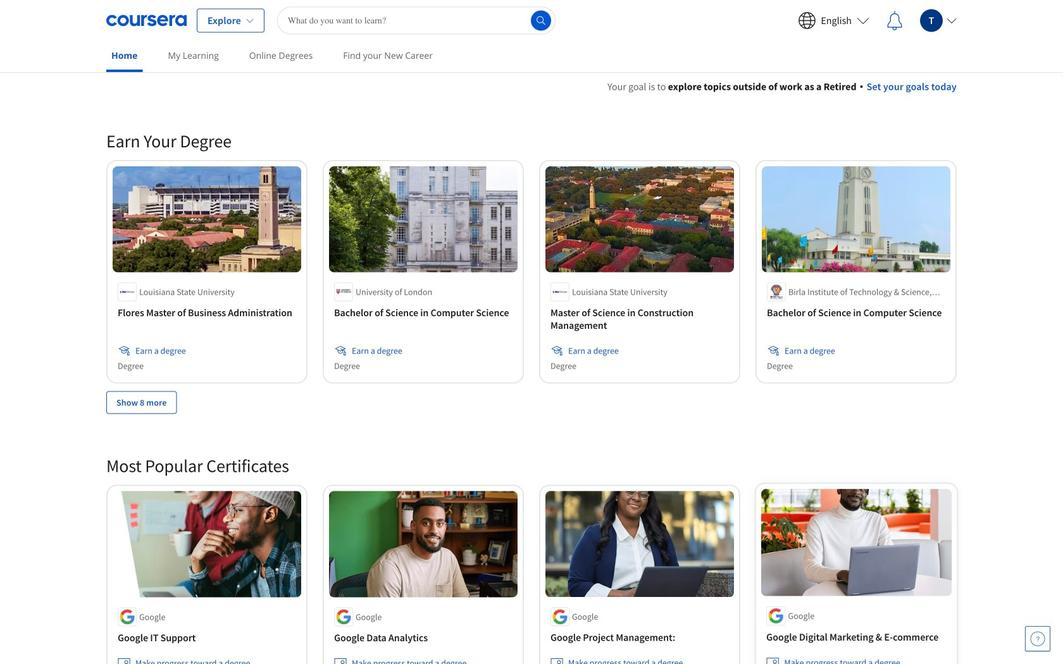 Task type: locate. For each thing, give the bounding box(es) containing it.
main content
[[0, 64, 1063, 664]]

What do you want to learn? text field
[[277, 7, 556, 34]]

None search field
[[277, 7, 556, 34]]



Task type: vqa. For each thing, say whether or not it's contained in the screenshot.
"balance"
no



Task type: describe. For each thing, give the bounding box(es) containing it.
earn your degree collection element
[[99, 109, 964, 434]]

help center image
[[1030, 632, 1045, 647]]

coursera image
[[106, 10, 187, 31]]

most popular certificates collection element
[[99, 434, 964, 664]]



